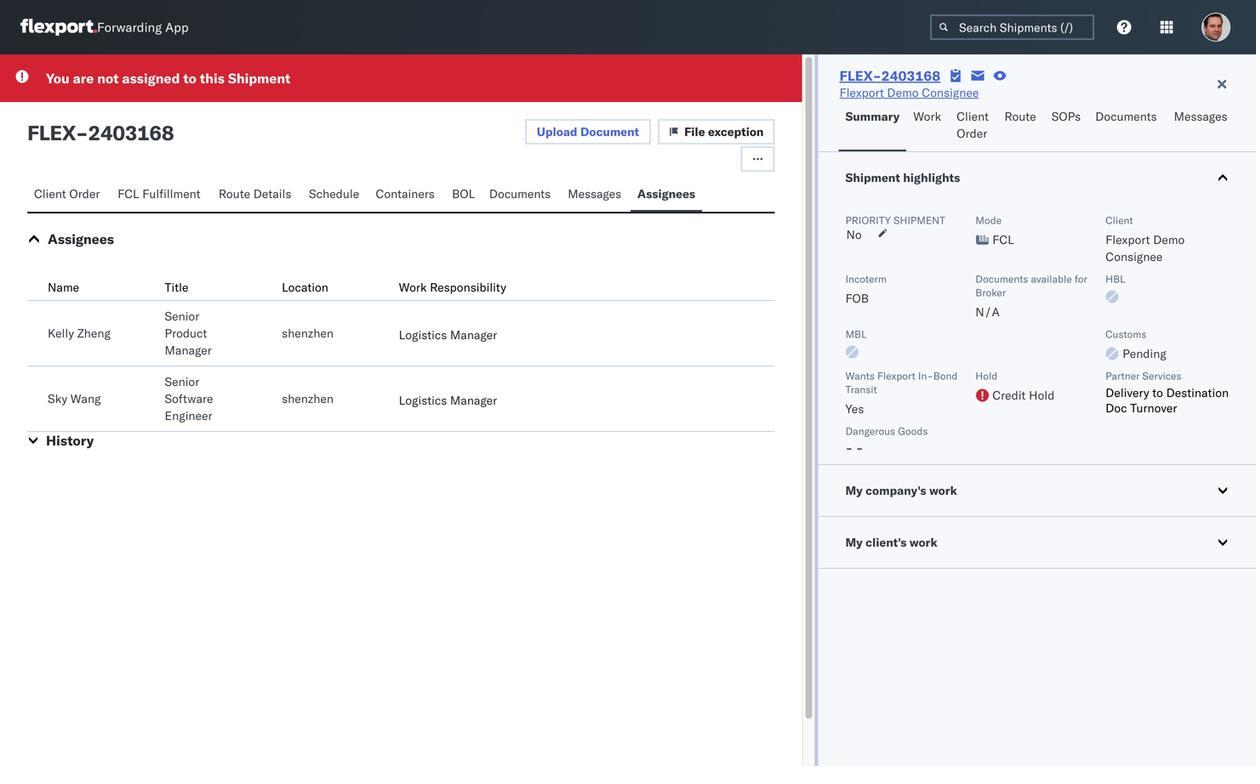 Task type: locate. For each thing, give the bounding box(es) containing it.
assigned
[[122, 70, 180, 87]]

0 horizontal spatial to
[[183, 70, 197, 87]]

hold up credit
[[976, 370, 998, 383]]

0 horizontal spatial documents button
[[482, 179, 561, 212]]

consignee
[[922, 85, 979, 100], [1106, 249, 1163, 264]]

work inside my client's work button
[[910, 535, 938, 550]]

0 vertical spatial senior
[[165, 309, 199, 324]]

1 vertical spatial senior
[[165, 374, 199, 389]]

1 horizontal spatial client
[[957, 109, 989, 124]]

delivery
[[1106, 386, 1149, 400]]

order right work button
[[957, 126, 987, 141]]

shipment right 'this'
[[228, 70, 290, 87]]

0 vertical spatial messages button
[[1167, 101, 1237, 151]]

0 vertical spatial logistics manager
[[399, 328, 497, 343]]

client inside client flexport demo consignee incoterm fob
[[1106, 214, 1133, 227]]

my client's work button
[[818, 517, 1256, 569]]

sky
[[48, 391, 67, 406]]

1 horizontal spatial messages
[[1174, 109, 1228, 124]]

1 vertical spatial work
[[910, 535, 938, 550]]

1 my from the top
[[845, 483, 863, 498]]

client order down flex
[[34, 186, 100, 201]]

wants
[[845, 370, 875, 383]]

to up 'turnover'
[[1152, 386, 1163, 400]]

flexport inside "wants flexport in-bond transit yes"
[[877, 370, 916, 383]]

documents right bol button
[[489, 186, 551, 201]]

0 horizontal spatial assignees
[[48, 231, 114, 248]]

client up hbl
[[1106, 214, 1133, 227]]

1 vertical spatial documents button
[[482, 179, 561, 212]]

0 horizontal spatial demo
[[887, 85, 919, 100]]

1 vertical spatial shenzhen
[[282, 391, 334, 406]]

work right 'company's' at the bottom right of page
[[929, 483, 957, 498]]

documents for the top documents button
[[1095, 109, 1157, 124]]

1 vertical spatial messages
[[568, 186, 621, 201]]

0 horizontal spatial work
[[399, 280, 427, 295]]

priority shipment
[[845, 214, 945, 227]]

1 horizontal spatial consignee
[[1106, 249, 1163, 264]]

forwarding app link
[[20, 19, 189, 36]]

1 vertical spatial fcl
[[993, 232, 1014, 247]]

2 horizontal spatial client
[[1106, 214, 1133, 227]]

0 horizontal spatial messages
[[568, 186, 621, 201]]

to inside partner services delivery to destination doc turnover
[[1152, 386, 1163, 400]]

1 horizontal spatial fcl
[[993, 232, 1014, 247]]

assignees up the name
[[48, 231, 114, 248]]

2 horizontal spatial documents
[[1095, 109, 1157, 124]]

0 vertical spatial work
[[913, 109, 941, 124]]

2403168 down assigned
[[88, 120, 174, 146]]

assignees inside button
[[637, 186, 695, 201]]

1 horizontal spatial work
[[913, 109, 941, 124]]

2 senior from the top
[[165, 374, 199, 389]]

0 vertical spatial demo
[[887, 85, 919, 100]]

1 vertical spatial order
[[69, 186, 100, 201]]

1 horizontal spatial client order button
[[950, 101, 998, 151]]

work inside the my company's work button
[[929, 483, 957, 498]]

document
[[580, 124, 639, 139]]

1 senior from the top
[[165, 309, 199, 324]]

route details
[[219, 186, 291, 201]]

route inside route details button
[[219, 186, 250, 201]]

client flexport demo consignee incoterm fob
[[845, 214, 1185, 306]]

priority
[[845, 214, 891, 227]]

consignee inside client flexport demo consignee incoterm fob
[[1106, 249, 1163, 264]]

0 horizontal spatial client
[[34, 186, 66, 201]]

engineer
[[165, 409, 212, 423]]

work
[[913, 109, 941, 124], [399, 280, 427, 295]]

0 vertical spatial fcl
[[118, 186, 139, 201]]

route left "sops"
[[1005, 109, 1036, 124]]

fcl inside button
[[118, 186, 139, 201]]

route inside route button
[[1005, 109, 1036, 124]]

0 horizontal spatial client order
[[34, 186, 100, 201]]

1 vertical spatial assignees
[[48, 231, 114, 248]]

my
[[845, 483, 863, 498], [845, 535, 863, 550]]

flexport up hbl
[[1106, 232, 1150, 247]]

work left responsibility at the top left of the page
[[399, 280, 427, 295]]

2 vertical spatial client
[[1106, 214, 1133, 227]]

flexport. image
[[20, 19, 97, 36]]

2 vertical spatial flexport
[[877, 370, 916, 383]]

my left 'company's' at the bottom right of page
[[845, 483, 863, 498]]

fcl
[[118, 186, 139, 201], [993, 232, 1014, 247]]

1 vertical spatial client order
[[34, 186, 100, 201]]

order down flex - 2403168
[[69, 186, 100, 201]]

my left "client's"
[[845, 535, 863, 550]]

1 vertical spatial client
[[34, 186, 66, 201]]

bol button
[[445, 179, 482, 212]]

demo inside client flexport demo consignee incoterm fob
[[1153, 232, 1185, 247]]

1 vertical spatial work
[[399, 280, 427, 295]]

senior inside senior product manager
[[165, 309, 199, 324]]

1 horizontal spatial assignees button
[[631, 179, 702, 212]]

mode
[[976, 214, 1002, 227]]

0 vertical spatial messages
[[1174, 109, 1228, 124]]

1 vertical spatial messages button
[[561, 179, 631, 212]]

assignees down file
[[637, 186, 695, 201]]

client down flex
[[34, 186, 66, 201]]

1 horizontal spatial route
[[1005, 109, 1036, 124]]

name
[[48, 280, 79, 295]]

you
[[46, 70, 69, 87]]

0 vertical spatial to
[[183, 70, 197, 87]]

1 horizontal spatial documents
[[976, 273, 1028, 286]]

0 horizontal spatial consignee
[[922, 85, 979, 100]]

details
[[253, 186, 291, 201]]

0 horizontal spatial order
[[69, 186, 100, 201]]

bol
[[452, 186, 475, 201]]

work right "client's"
[[910, 535, 938, 550]]

goods
[[898, 425, 928, 438]]

route left details
[[219, 186, 250, 201]]

0 vertical spatial work
[[929, 483, 957, 498]]

logistics
[[399, 328, 447, 343], [399, 393, 447, 408]]

documents right "sops"
[[1095, 109, 1157, 124]]

history
[[46, 432, 94, 449]]

0 vertical spatial assignees
[[637, 186, 695, 201]]

fcl for fcl fulfillment
[[118, 186, 139, 201]]

client order button
[[950, 101, 998, 151], [27, 179, 111, 212]]

this
[[200, 70, 225, 87]]

credit hold
[[993, 388, 1055, 403]]

assignees button down file
[[631, 179, 702, 212]]

2 vertical spatial manager
[[450, 393, 497, 408]]

1 vertical spatial 2403168
[[88, 120, 174, 146]]

my client's work
[[845, 535, 938, 550]]

forwarding app
[[97, 19, 189, 35]]

senior up "product"
[[165, 309, 199, 324]]

assignees
[[637, 186, 695, 201], [48, 231, 114, 248]]

product
[[165, 326, 207, 341]]

work down flexport demo consignee link
[[913, 109, 941, 124]]

file exception button
[[658, 119, 775, 145], [658, 119, 775, 145]]

1 horizontal spatial demo
[[1153, 232, 1185, 247]]

wants flexport in-bond transit yes
[[845, 370, 958, 417]]

route
[[1005, 109, 1036, 124], [219, 186, 250, 201]]

1 horizontal spatial documents button
[[1089, 101, 1167, 151]]

assignees button up the name
[[48, 231, 114, 248]]

shipment
[[228, 70, 290, 87], [845, 170, 900, 185]]

0 vertical spatial consignee
[[922, 85, 979, 100]]

0 vertical spatial manager
[[450, 328, 497, 343]]

0 vertical spatial hold
[[976, 370, 998, 383]]

kelly zheng
[[48, 326, 111, 341]]

1 horizontal spatial messages button
[[1167, 101, 1237, 151]]

in-
[[918, 370, 933, 383]]

dangerous
[[845, 425, 895, 438]]

flexport
[[840, 85, 884, 100], [1106, 232, 1150, 247], [877, 370, 916, 383]]

1 vertical spatial logistics
[[399, 393, 447, 408]]

consignee up hbl
[[1106, 249, 1163, 264]]

documents button right "sops"
[[1089, 101, 1167, 151]]

messages button
[[1167, 101, 1237, 151], [561, 179, 631, 212]]

client order right work button
[[957, 109, 989, 141]]

flexport for consignee
[[1106, 232, 1150, 247]]

route for route details
[[219, 186, 250, 201]]

upload document button
[[525, 119, 651, 145]]

1 horizontal spatial order
[[957, 126, 987, 141]]

for
[[1075, 273, 1087, 286]]

1 vertical spatial hold
[[1029, 388, 1055, 403]]

1 vertical spatial demo
[[1153, 232, 1185, 247]]

work for work
[[913, 109, 941, 124]]

0 vertical spatial route
[[1005, 109, 1036, 124]]

2 shenzhen from the top
[[282, 391, 334, 406]]

client order button up highlights
[[950, 101, 998, 151]]

senior inside senior software engineer
[[165, 374, 199, 389]]

sops button
[[1045, 101, 1089, 151]]

documents button right bol
[[482, 179, 561, 212]]

0 vertical spatial logistics
[[399, 328, 447, 343]]

documents available for broker n/a
[[976, 273, 1087, 320]]

0 vertical spatial my
[[845, 483, 863, 498]]

work inside button
[[913, 109, 941, 124]]

0 horizontal spatial documents
[[489, 186, 551, 201]]

client right work button
[[957, 109, 989, 124]]

2 vertical spatial documents
[[976, 273, 1028, 286]]

2 my from the top
[[845, 535, 863, 550]]

flex-2403168
[[840, 67, 941, 84]]

shenzhen
[[282, 326, 334, 341], [282, 391, 334, 406]]

2403168 up flexport demo consignee
[[881, 67, 941, 84]]

1 horizontal spatial to
[[1152, 386, 1163, 400]]

1 vertical spatial documents
[[489, 186, 551, 201]]

0 horizontal spatial -
[[76, 120, 88, 146]]

1 vertical spatial flexport
[[1106, 232, 1150, 247]]

-
[[76, 120, 88, 146], [845, 441, 853, 456], [856, 441, 863, 456]]

flex-
[[840, 67, 881, 84]]

mbl
[[845, 328, 867, 341]]

1 vertical spatial my
[[845, 535, 863, 550]]

to left 'this'
[[183, 70, 197, 87]]

0 horizontal spatial shipment
[[228, 70, 290, 87]]

client
[[957, 109, 989, 124], [34, 186, 66, 201], [1106, 214, 1133, 227]]

0 vertical spatial order
[[957, 126, 987, 141]]

1 horizontal spatial 2403168
[[881, 67, 941, 84]]

flexport left the in-
[[877, 370, 916, 383]]

partner
[[1106, 370, 1140, 383]]

1 vertical spatial consignee
[[1106, 249, 1163, 264]]

1 vertical spatial to
[[1152, 386, 1163, 400]]

my for my company's work
[[845, 483, 863, 498]]

shipment up priority
[[845, 170, 900, 185]]

not
[[97, 70, 119, 87]]

consignee up work button
[[922, 85, 979, 100]]

senior for senior software engineer
[[165, 374, 199, 389]]

0 horizontal spatial route
[[219, 186, 250, 201]]

1 horizontal spatial shipment
[[845, 170, 900, 185]]

responsibility
[[430, 280, 506, 295]]

0 vertical spatial shenzhen
[[282, 326, 334, 341]]

sky wang
[[48, 391, 101, 406]]

senior up software
[[165, 374, 199, 389]]

client order button down flex
[[27, 179, 111, 212]]

you are not assigned to this shipment
[[46, 70, 290, 87]]

documents up the broker
[[976, 273, 1028, 286]]

software
[[165, 391, 213, 406]]

highlights
[[903, 170, 960, 185]]

0 horizontal spatial messages button
[[561, 179, 631, 212]]

0 horizontal spatial assignees button
[[48, 231, 114, 248]]

1 vertical spatial assignees button
[[48, 231, 114, 248]]

0 vertical spatial client order
[[957, 109, 989, 141]]

0 vertical spatial client order button
[[950, 101, 998, 151]]

logistics manager
[[399, 328, 497, 343], [399, 393, 497, 408]]

1 vertical spatial manager
[[165, 343, 212, 358]]

upload document
[[537, 124, 639, 139]]

0 vertical spatial shipment
[[228, 70, 290, 87]]

1 horizontal spatial hold
[[1029, 388, 1055, 403]]

1 vertical spatial logistics manager
[[399, 393, 497, 408]]

2 logistics manager from the top
[[399, 393, 497, 408]]

work button
[[907, 101, 950, 151]]

assignees button
[[631, 179, 702, 212], [48, 231, 114, 248]]

flexport inside client flexport demo consignee incoterm fob
[[1106, 232, 1150, 247]]

1 horizontal spatial assignees
[[637, 186, 695, 201]]

file exception
[[684, 124, 764, 139]]

flexport down flex-
[[840, 85, 884, 100]]

0 horizontal spatial fcl
[[118, 186, 139, 201]]

app
[[165, 19, 189, 35]]

1 vertical spatial shipment
[[845, 170, 900, 185]]

0 horizontal spatial 2403168
[[88, 120, 174, 146]]

2 horizontal spatial -
[[856, 441, 863, 456]]

order for the left client order 'button'
[[69, 186, 100, 201]]

0 vertical spatial flexport
[[840, 85, 884, 100]]

fcl down mode
[[993, 232, 1014, 247]]

no
[[846, 227, 862, 242]]

manager
[[450, 328, 497, 343], [165, 343, 212, 358], [450, 393, 497, 408]]

1 vertical spatial route
[[219, 186, 250, 201]]

services
[[1142, 370, 1182, 383]]

1 vertical spatial client order button
[[27, 179, 111, 212]]

order inside client order
[[957, 126, 987, 141]]

location
[[282, 280, 328, 295]]

fcl left the fulfillment
[[118, 186, 139, 201]]

hold right credit
[[1029, 388, 1055, 403]]

0 vertical spatial documents
[[1095, 109, 1157, 124]]



Task type: vqa. For each thing, say whether or not it's contained in the screenshot.
Route button
yes



Task type: describe. For each thing, give the bounding box(es) containing it.
senior software engineer
[[165, 374, 213, 423]]

0 vertical spatial client
[[957, 109, 989, 124]]

destination
[[1166, 386, 1229, 400]]

upload
[[537, 124, 577, 139]]

exception
[[708, 124, 764, 139]]

0 vertical spatial 2403168
[[881, 67, 941, 84]]

file
[[684, 124, 705, 139]]

flex - 2403168
[[27, 120, 174, 146]]

flex
[[27, 120, 76, 146]]

route for route
[[1005, 109, 1036, 124]]

shipment
[[894, 214, 945, 227]]

available
[[1031, 273, 1072, 286]]

n/a
[[976, 305, 1000, 320]]

title
[[165, 280, 189, 295]]

0 vertical spatial documents button
[[1089, 101, 1167, 151]]

shipment inside the "shipment highlights" 'button'
[[845, 170, 900, 185]]

2 logistics from the top
[[399, 393, 447, 408]]

flexport demo consignee link
[[840, 84, 979, 101]]

containers
[[376, 186, 435, 201]]

customs
[[1106, 328, 1147, 341]]

my company's work
[[845, 483, 957, 498]]

shipment highlights button
[[818, 152, 1256, 203]]

bond
[[933, 370, 958, 383]]

1 logistics from the top
[[399, 328, 447, 343]]

summary button
[[839, 101, 907, 151]]

history button
[[46, 432, 94, 449]]

order for the topmost client order 'button'
[[957, 126, 987, 141]]

zheng
[[77, 326, 111, 341]]

turnover
[[1130, 401, 1177, 416]]

1 horizontal spatial client order
[[957, 109, 989, 141]]

kelly
[[48, 326, 74, 341]]

fob
[[845, 291, 869, 306]]

work for my company's work
[[929, 483, 957, 498]]

documents inside documents available for broker n/a
[[976, 273, 1028, 286]]

fcl fulfillment
[[118, 186, 201, 201]]

wang
[[70, 391, 101, 406]]

consignee inside flexport demo consignee link
[[922, 85, 979, 100]]

1 logistics manager from the top
[[399, 328, 497, 343]]

documents for documents button to the left
[[489, 186, 551, 201]]

shipment highlights
[[845, 170, 960, 185]]

senior product manager
[[165, 309, 212, 358]]

client's
[[866, 535, 907, 550]]

incoterm
[[845, 273, 887, 286]]

company's
[[866, 483, 926, 498]]

schedule
[[309, 186, 359, 201]]

yes
[[845, 402, 864, 417]]

doc
[[1106, 401, 1127, 416]]

containers button
[[369, 179, 445, 212]]

partner services delivery to destination doc turnover
[[1106, 370, 1229, 416]]

0 vertical spatial assignees button
[[631, 179, 702, 212]]

senior for senior product manager
[[165, 309, 199, 324]]

1 shenzhen from the top
[[282, 326, 334, 341]]

broker
[[976, 286, 1006, 299]]

sops
[[1052, 109, 1081, 124]]

fulfillment
[[142, 186, 201, 201]]

summary
[[845, 109, 900, 124]]

credit
[[993, 388, 1026, 403]]

route details button
[[212, 179, 302, 212]]

flexport demo consignee
[[840, 85, 979, 100]]

flexport for bond
[[877, 370, 916, 383]]

are
[[73, 70, 94, 87]]

0 horizontal spatial hold
[[976, 370, 998, 383]]

my company's work button
[[818, 466, 1256, 517]]

work for my client's work
[[910, 535, 938, 550]]

route button
[[998, 101, 1045, 151]]

dangerous goods - -
[[845, 425, 928, 456]]

1 horizontal spatial -
[[845, 441, 853, 456]]

Search Shipments (/) text field
[[930, 14, 1094, 40]]

my for my client's work
[[845, 535, 863, 550]]

fcl for fcl
[[993, 232, 1014, 247]]

pending
[[1123, 346, 1167, 361]]

work responsibility
[[399, 280, 506, 295]]

fcl fulfillment button
[[111, 179, 212, 212]]

transit
[[845, 383, 877, 396]]

forwarding
[[97, 19, 162, 35]]

schedule button
[[302, 179, 369, 212]]

0 horizontal spatial client order button
[[27, 179, 111, 212]]

work for work responsibility
[[399, 280, 427, 295]]

flex-2403168 link
[[840, 67, 941, 84]]

hbl
[[1106, 273, 1126, 286]]



